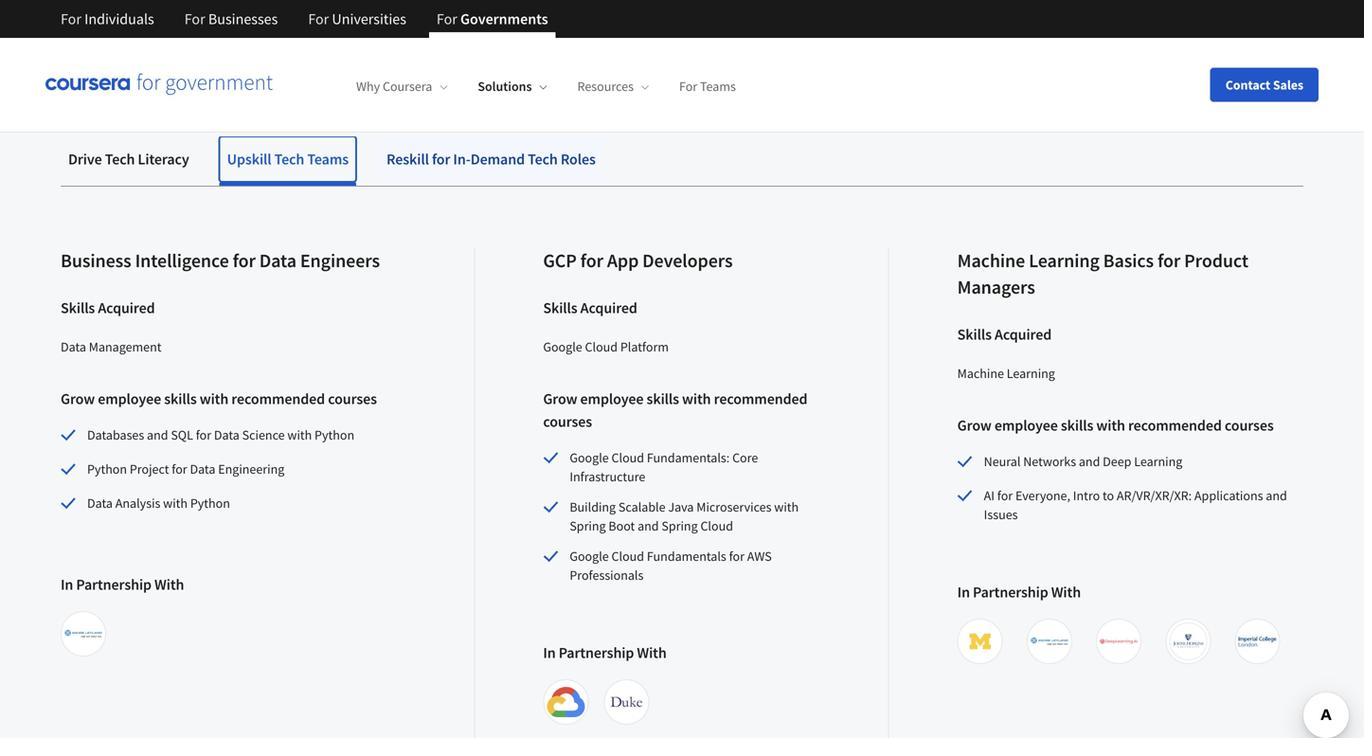 Task type: describe. For each thing, give the bounding box(es) containing it.
intro
[[1074, 487, 1101, 504]]

and inside building scalable java microservices with spring boot and spring cloud
[[638, 518, 659, 535]]

machine for machine learning basics for product managers
[[958, 249, 1026, 273]]

sales
[[1274, 76, 1304, 93]]

coursera for government image
[[45, 74, 273, 96]]

platform
[[621, 339, 669, 356]]

developers
[[643, 249, 733, 273]]

employee for intelligence
[[98, 390, 161, 409]]

skills for machine learning basics for product managers
[[958, 325, 992, 344]]

content tabs tab list
[[61, 137, 1304, 186]]

fundamentals:
[[647, 449, 730, 467]]

sql
[[171, 427, 193, 444]]

why
[[356, 78, 380, 95]]

and left sql
[[147, 427, 168, 444]]

20+
[[994, 15, 1022, 39]]

0 vertical spatial teams
[[700, 78, 736, 95]]

50+
[[405, 38, 433, 61]]

data left management
[[61, 339, 86, 356]]

roles
[[561, 150, 596, 169]]

skills for gcp for app developers
[[647, 390, 680, 409]]

including
[[917, 15, 990, 39]]

university of michigan image
[[962, 623, 1000, 661]]

skillsets
[[437, 38, 504, 61]]

fundamentals
[[647, 548, 727, 565]]

data left analysis
[[87, 495, 113, 512]]

1 horizontal spatial with
[[637, 644, 667, 663]]

grow employee skills with recommended courses for for
[[61, 390, 377, 409]]

google for google cloud fundamentals: core infrastructure
[[570, 449, 609, 467]]

1 horizontal spatial python
[[190, 495, 230, 512]]

demand
[[471, 150, 525, 169]]

in for engineers
[[61, 576, 73, 594]]

google for google cloud platform
[[543, 339, 583, 356]]

skills for business intelligence for data engineers
[[61, 299, 95, 318]]

acquired for for
[[581, 299, 638, 318]]

in partnership with for product
[[958, 583, 1081, 602]]

2 vertical spatial learning
[[1135, 453, 1183, 470]]

cloud for fundamentals
[[612, 548, 645, 565]]

databases and sql for data science with python
[[87, 427, 355, 444]]

drive tech literacy
[[68, 150, 189, 169]]

for right sql
[[196, 427, 211, 444]]

professionals
[[570, 567, 644, 584]]

tech for drive
[[105, 150, 135, 169]]

infrastructure
[[570, 468, 646, 485]]

level
[[806, 15, 843, 39]]

beginner
[[616, 15, 687, 39]]

everyone,
[[1016, 487, 1071, 504]]

machine for machine learning
[[958, 365, 1005, 382]]

acquired for intelligence
[[98, 299, 155, 318]]

ai for everyone, intro to ar/vr/xr/xr: applications and issues
[[984, 487, 1288, 523]]

for inside button
[[432, 150, 451, 169]]

building
[[570, 499, 616, 516]]

recommended for developers
[[714, 390, 808, 409]]

reskill
[[387, 150, 429, 169]]

skills for gcp for app developers
[[543, 299, 578, 318]]

neural networks and deep learning
[[984, 453, 1183, 470]]

issues
[[984, 506, 1018, 523]]

content,
[[847, 15, 913, 39]]

0 horizontal spatial ashok leyland logo image
[[64, 615, 102, 653]]

deep
[[1103, 453, 1132, 470]]

for individuals
[[61, 9, 154, 28]]

acquired for learning
[[995, 325, 1052, 344]]

in for product
[[958, 583, 971, 602]]

upskill tech teams tab panel
[[61, 187, 1304, 738]]

courses for machine learning basics for product managers
[[1225, 416, 1274, 435]]

engineers
[[300, 249, 380, 273]]

1 horizontal spatial in
[[543, 644, 556, 663]]

advanced
[[725, 15, 802, 39]]

opportunity
[[278, 15, 373, 39]]

drive
[[528, 38, 568, 61]]

data down databases and sql for data science with python
[[190, 461, 216, 478]]

universities
[[332, 9, 407, 28]]

building scalable java microservices with spring boot and spring cloud
[[570, 499, 799, 535]]

for for governments
[[437, 9, 458, 28]]

cloud for fundamentals:
[[612, 449, 645, 467]]

resources link
[[578, 78, 649, 95]]

individuals
[[84, 9, 154, 28]]

for businesses
[[185, 9, 278, 28]]

and inside ai for everyone, intro to ar/vr/xr/xr: applications and issues
[[1267, 487, 1288, 504]]

databases
[[87, 427, 144, 444]]

with up databases and sql for data science with python
[[200, 390, 229, 409]]

teams inside button
[[307, 150, 349, 169]]

analysis
[[115, 495, 161, 512]]

ar/vr/xr/xr:
[[1117, 487, 1192, 504]]

learning for machine learning
[[1007, 365, 1056, 382]]

grow for business intelligence for data engineers
[[61, 390, 95, 409]]

learn
[[397, 15, 438, 39]]

1 horizontal spatial technology
[[572, 38, 661, 61]]

java
[[669, 499, 694, 516]]

and left deep
[[1079, 453, 1101, 470]]

microservices
[[697, 499, 772, 516]]

learning for machine learning basics for product managers
[[1029, 249, 1100, 273]]

the
[[248, 15, 274, 39]]

to left drive
[[508, 38, 525, 61]]

levelset
[[1026, 15, 1094, 39]]

skills up solutions link
[[534, 15, 574, 39]]

business
[[61, 249, 131, 273]]

google cloud platform
[[543, 339, 669, 356]]

workforce
[[165, 15, 244, 39]]

business intelligence for data engineers
[[61, 249, 380, 273]]

1 spring from the left
[[570, 518, 606, 535]]

with right science
[[288, 427, 312, 444]]

for governments
[[437, 9, 548, 28]]

for left app
[[581, 249, 604, 273]]

aws
[[748, 548, 772, 565]]

grow for gcp for app developers
[[543, 390, 578, 409]]

drive
[[68, 150, 102, 169]]

assessments
[[61, 38, 161, 61]]

reskill for in-demand tech roles button
[[379, 137, 604, 182]]

google cloud fundamentals: core infrastructure
[[570, 449, 759, 485]]

employee for for
[[581, 390, 644, 409]]

for universities
[[308, 9, 407, 28]]

data analysis with python
[[87, 495, 230, 512]]

gcp for app developers
[[543, 249, 733, 273]]

banner navigation
[[45, 0, 564, 38]]

for right project
[[172, 461, 187, 478]]

tech for upskill
[[275, 150, 304, 169]]

courses for business intelligence for data engineers
[[328, 390, 377, 409]]

for inside machine learning basics for product managers
[[1158, 249, 1181, 273]]

and right beginner
[[691, 15, 721, 39]]



Task type: locate. For each thing, give the bounding box(es) containing it.
partnership down analysis
[[76, 576, 152, 594]]

0 horizontal spatial partnership
[[76, 576, 152, 594]]

recommended for for
[[1129, 416, 1222, 435]]

1 tech from the left
[[105, 150, 135, 169]]

solutions
[[478, 78, 532, 95]]

2 horizontal spatial skills acquired
[[958, 325, 1052, 344]]

2 spring from the left
[[662, 518, 698, 535]]

1 horizontal spatial employee
[[581, 390, 644, 409]]

0 horizontal spatial employee
[[98, 390, 161, 409]]

0 horizontal spatial grow
[[61, 390, 95, 409]]

skills down platform
[[647, 390, 680, 409]]

recommended
[[232, 390, 325, 409], [714, 390, 808, 409], [1129, 416, 1222, 435]]

with for engineers
[[155, 576, 184, 594]]

with inside building scalable java microservices with spring boot and spring cloud
[[775, 499, 799, 516]]

acquired up google cloud platform
[[581, 299, 638, 318]]

core
[[733, 449, 759, 467]]

1 horizontal spatial acquired
[[581, 299, 638, 318]]

0 horizontal spatial spring
[[570, 518, 606, 535]]

tech
[[105, 150, 135, 169], [275, 150, 304, 169], [528, 150, 558, 169]]

data left science
[[214, 427, 240, 444]]

drive tech literacy button
[[61, 137, 197, 182]]

for right intelligence
[[233, 249, 256, 273]]

provide your workforce the opportunity to learn technology skills with beginner and advanced level content, including 20+ levelset assessments to measure baseline skills and 50+ skillsets to drive technology learning.
[[61, 15, 1094, 61]]

engineering
[[218, 461, 285, 478]]

contact sales
[[1226, 76, 1304, 93]]

with right drive
[[578, 15, 613, 39]]

in
[[61, 576, 73, 594], [958, 583, 971, 602], [543, 644, 556, 663]]

to right your
[[165, 38, 181, 61]]

0 horizontal spatial courses
[[328, 390, 377, 409]]

skills acquired for machine
[[958, 325, 1052, 344]]

skills
[[61, 299, 95, 318], [543, 299, 578, 318], [958, 325, 992, 344]]

1 horizontal spatial ashok leyland logo image
[[1031, 623, 1069, 661]]

in partnership with for engineers
[[61, 576, 184, 594]]

google up professionals
[[570, 548, 609, 565]]

cloud for platform
[[585, 339, 618, 356]]

python down databases
[[87, 461, 127, 478]]

0 horizontal spatial technology
[[442, 15, 530, 39]]

technology up resources 'link'
[[572, 38, 661, 61]]

2 horizontal spatial recommended
[[1129, 416, 1222, 435]]

python down "python project for data engineering" at bottom
[[190, 495, 230, 512]]

tech right 'upskill'
[[275, 150, 304, 169]]

and right applications on the right bottom of page
[[1267, 487, 1288, 504]]

spring down building
[[570, 518, 606, 535]]

1 vertical spatial machine
[[958, 365, 1005, 382]]

with for product
[[1052, 583, 1081, 602]]

learning.
[[665, 38, 735, 61]]

science
[[242, 427, 285, 444]]

python right science
[[315, 427, 355, 444]]

skills acquired
[[61, 299, 155, 318], [543, 299, 638, 318], [958, 325, 1052, 344]]

2 horizontal spatial in
[[958, 583, 971, 602]]

gcp
[[543, 249, 577, 273]]

cloud up infrastructure on the left of the page
[[612, 449, 645, 467]]

acquired up machine learning
[[995, 325, 1052, 344]]

technology up solutions
[[442, 15, 530, 39]]

0 horizontal spatial grow employee skills with recommended courses
[[61, 390, 377, 409]]

for left in-
[[432, 150, 451, 169]]

tech right the drive
[[105, 150, 135, 169]]

2 vertical spatial python
[[190, 495, 230, 512]]

machine up managers
[[958, 249, 1026, 273]]

with up deep
[[1097, 416, 1126, 435]]

skills down gcp
[[543, 299, 578, 318]]

partnership up "duke university" icon
[[559, 644, 634, 663]]

machine learning basics for product managers
[[958, 249, 1249, 299]]

google cloud image
[[547, 684, 585, 721]]

1 horizontal spatial recommended
[[714, 390, 808, 409]]

0 horizontal spatial skills acquired
[[61, 299, 155, 318]]

for right basics
[[1158, 249, 1181, 273]]

skills for business intelligence for data engineers
[[164, 390, 197, 409]]

grow for machine learning basics for product managers
[[958, 416, 992, 435]]

to inside ai for everyone, intro to ar/vr/xr/xr: applications and issues
[[1103, 487, 1115, 504]]

in partnership with up "duke university" icon
[[543, 644, 667, 663]]

google left platform
[[543, 339, 583, 356]]

upskill tech teams button
[[220, 137, 356, 182]]

1 horizontal spatial skills
[[543, 299, 578, 318]]

learning inside machine learning basics for product managers
[[1029, 249, 1100, 273]]

ashok leyland logo image
[[64, 615, 102, 653], [1031, 623, 1069, 661]]

0 horizontal spatial with
[[155, 576, 184, 594]]

learning up ar/vr/xr/xr:
[[1135, 453, 1183, 470]]

learning up networks
[[1007, 365, 1056, 382]]

for right ai
[[998, 487, 1013, 504]]

for inside google cloud fundamentals for aws professionals
[[729, 548, 745, 565]]

1 horizontal spatial partnership
[[559, 644, 634, 663]]

for
[[61, 9, 81, 28], [185, 9, 205, 28], [308, 9, 329, 28], [437, 9, 458, 28], [680, 78, 698, 95]]

grow employee skills with recommended courses for app
[[543, 390, 808, 431]]

2 horizontal spatial grow
[[958, 416, 992, 435]]

learning left basics
[[1029, 249, 1100, 273]]

for left individuals
[[61, 9, 81, 28]]

cloud inside google cloud fundamentals for aws professionals
[[612, 548, 645, 565]]

grow employee skills with recommended courses
[[61, 390, 377, 409], [543, 390, 808, 431], [958, 416, 1274, 435]]

2 vertical spatial google
[[570, 548, 609, 565]]

to left learn
[[377, 15, 393, 39]]

1 vertical spatial teams
[[307, 150, 349, 169]]

skills for machine learning basics for product managers
[[1061, 416, 1094, 435]]

basics
[[1104, 249, 1154, 273]]

why coursera
[[356, 78, 433, 95]]

acquired
[[98, 299, 155, 318], [581, 299, 638, 318], [995, 325, 1052, 344]]

for teams link
[[680, 78, 736, 95]]

skills acquired up google cloud platform
[[543, 299, 638, 318]]

0 vertical spatial google
[[543, 339, 583, 356]]

with down "python project for data engineering" at bottom
[[163, 495, 188, 512]]

skills inside grow employee skills with recommended courses
[[647, 390, 680, 409]]

duke university image
[[608, 684, 646, 721]]

2 horizontal spatial skills
[[958, 325, 992, 344]]

baseline
[[257, 38, 324, 61]]

solutions link
[[478, 78, 547, 95]]

google for google cloud fundamentals for aws professionals
[[570, 548, 609, 565]]

employee down google cloud platform
[[581, 390, 644, 409]]

literacy
[[138, 150, 189, 169]]

1 horizontal spatial skills acquired
[[543, 299, 638, 318]]

skills up machine learning
[[958, 325, 992, 344]]

3 tech from the left
[[528, 150, 558, 169]]

1 vertical spatial learning
[[1007, 365, 1056, 382]]

ai
[[984, 487, 995, 504]]

0 vertical spatial machine
[[958, 249, 1026, 273]]

imperial college london image
[[1239, 623, 1277, 661]]

governments
[[461, 9, 548, 28]]

2 horizontal spatial in partnership with
[[958, 583, 1081, 602]]

for up measure
[[185, 9, 205, 28]]

with
[[155, 576, 184, 594], [1052, 583, 1081, 602], [637, 644, 667, 663]]

grow
[[61, 390, 95, 409], [543, 390, 578, 409], [958, 416, 992, 435]]

1 vertical spatial python
[[87, 461, 127, 478]]

recommended for data
[[232, 390, 325, 409]]

google inside google cloud fundamentals: core infrastructure
[[570, 449, 609, 467]]

2 horizontal spatial partnership
[[973, 583, 1049, 602]]

google up infrastructure on the left of the page
[[570, 449, 609, 467]]

0 horizontal spatial recommended
[[232, 390, 325, 409]]

0 horizontal spatial skills
[[61, 299, 95, 318]]

johns hopkins university logo image
[[1170, 623, 1208, 661]]

with up the fundamentals:
[[682, 390, 711, 409]]

skills acquired for business
[[61, 299, 155, 318]]

recommended up deep
[[1129, 416, 1222, 435]]

teams
[[700, 78, 736, 95], [307, 150, 349, 169]]

and down scalable
[[638, 518, 659, 535]]

recommended up science
[[232, 390, 325, 409]]

your
[[125, 15, 161, 39]]

skills down the for universities
[[327, 38, 367, 61]]

spring down java
[[662, 518, 698, 535]]

partnership up university of michigan icon
[[973, 583, 1049, 602]]

with inside 'provide your workforce the opportunity to learn technology skills with beginner and advanced level content, including 20+ levelset assessments to measure baseline skills and 50+ skillsets to drive technology learning.'
[[578, 15, 613, 39]]

for
[[432, 150, 451, 169], [233, 249, 256, 273], [581, 249, 604, 273], [1158, 249, 1181, 273], [196, 427, 211, 444], [172, 461, 187, 478], [998, 487, 1013, 504], [729, 548, 745, 565]]

tech inside button
[[275, 150, 304, 169]]

employee up databases
[[98, 390, 161, 409]]

networks
[[1024, 453, 1077, 470]]

managers
[[958, 276, 1036, 299]]

contact sales button
[[1211, 68, 1319, 102]]

0 horizontal spatial in
[[61, 576, 73, 594]]

employee inside grow employee skills with recommended courses
[[581, 390, 644, 409]]

grow employee skills with recommended courses up deep
[[958, 416, 1274, 435]]

data management
[[61, 339, 162, 356]]

why coursera link
[[356, 78, 448, 95]]

learning
[[1029, 249, 1100, 273], [1007, 365, 1056, 382], [1135, 453, 1183, 470]]

cloud inside google cloud fundamentals: core infrastructure
[[612, 449, 645, 467]]

cloud inside building scalable java microservices with spring boot and spring cloud
[[701, 518, 734, 535]]

1 horizontal spatial grow
[[543, 390, 578, 409]]

cloud down 'microservices'
[[701, 518, 734, 535]]

courses for gcp for app developers
[[543, 412, 592, 431]]

0 horizontal spatial acquired
[[98, 299, 155, 318]]

skills
[[534, 15, 574, 39], [327, 38, 367, 61], [164, 390, 197, 409], [647, 390, 680, 409], [1061, 416, 1094, 435]]

skills up neural networks and deep learning
[[1061, 416, 1094, 435]]

measure
[[185, 38, 253, 61]]

recommended inside grow employee skills with recommended courses
[[714, 390, 808, 409]]

partnership for product
[[973, 583, 1049, 602]]

2 machine from the top
[[958, 365, 1005, 382]]

1 horizontal spatial teams
[[700, 78, 736, 95]]

courses
[[328, 390, 377, 409], [543, 412, 592, 431], [1225, 416, 1274, 435]]

data
[[259, 249, 297, 273], [61, 339, 86, 356], [214, 427, 240, 444], [190, 461, 216, 478], [87, 495, 113, 512]]

for for universities
[[308, 9, 329, 28]]

2 horizontal spatial tech
[[528, 150, 558, 169]]

1 horizontal spatial spring
[[662, 518, 698, 535]]

grow employee skills with recommended courses for basics
[[958, 416, 1274, 435]]

tech left the roles
[[528, 150, 558, 169]]

scalable
[[619, 499, 666, 516]]

in partnership with up university of michigan icon
[[958, 583, 1081, 602]]

1 horizontal spatial tech
[[275, 150, 304, 169]]

partnership for engineers
[[76, 576, 152, 594]]

1 machine from the top
[[958, 249, 1026, 273]]

teams right 'upskill'
[[307, 150, 349, 169]]

courses inside grow employee skills with recommended courses
[[543, 412, 592, 431]]

machine
[[958, 249, 1026, 273], [958, 365, 1005, 382]]

cloud up professionals
[[612, 548, 645, 565]]

0 vertical spatial learning
[[1029, 249, 1100, 273]]

and left 50+
[[371, 38, 401, 61]]

skills up sql
[[164, 390, 197, 409]]

0 horizontal spatial tech
[[105, 150, 135, 169]]

skills acquired up "data management"
[[61, 299, 155, 318]]

2 horizontal spatial acquired
[[995, 325, 1052, 344]]

google
[[543, 339, 583, 356], [570, 449, 609, 467], [570, 548, 609, 565]]

deep learning ai image
[[1100, 623, 1138, 661]]

to
[[377, 15, 393, 39], [165, 38, 181, 61], [508, 38, 525, 61], [1103, 487, 1115, 504]]

for up baseline
[[308, 9, 329, 28]]

python
[[315, 427, 355, 444], [87, 461, 127, 478], [190, 495, 230, 512]]

cloud
[[585, 339, 618, 356], [612, 449, 645, 467], [701, 518, 734, 535], [612, 548, 645, 565]]

google inside google cloud fundamentals for aws professionals
[[570, 548, 609, 565]]

2 horizontal spatial employee
[[995, 416, 1059, 435]]

grow employee skills with recommended courses up the fundamentals:
[[543, 390, 808, 431]]

1 vertical spatial google
[[570, 449, 609, 467]]

2 horizontal spatial with
[[1052, 583, 1081, 602]]

contact
[[1226, 76, 1271, 93]]

product
[[1185, 249, 1249, 273]]

grow inside grow employee skills with recommended courses
[[543, 390, 578, 409]]

0 vertical spatial python
[[315, 427, 355, 444]]

for inside ai for everyone, intro to ar/vr/xr/xr: applications and issues
[[998, 487, 1013, 504]]

employee up networks
[[995, 416, 1059, 435]]

machine inside machine learning basics for product managers
[[958, 249, 1026, 273]]

skills down business
[[61, 299, 95, 318]]

in partnership with down analysis
[[61, 576, 184, 594]]

2 horizontal spatial python
[[315, 427, 355, 444]]

recommended up core
[[714, 390, 808, 409]]

in partnership with
[[61, 576, 184, 594], [958, 583, 1081, 602], [543, 644, 667, 663]]

to right intro
[[1103, 487, 1115, 504]]

python project for data engineering
[[87, 461, 285, 478]]

coursera
[[383, 78, 433, 95]]

management
[[89, 339, 162, 356]]

grow up neural
[[958, 416, 992, 435]]

for teams
[[680, 78, 736, 95]]

acquired up management
[[98, 299, 155, 318]]

grow down google cloud platform
[[543, 390, 578, 409]]

upskill tech teams
[[227, 150, 349, 169]]

2 tech from the left
[[275, 150, 304, 169]]

project
[[130, 461, 169, 478]]

0 horizontal spatial in partnership with
[[61, 576, 184, 594]]

boot
[[609, 518, 635, 535]]

1 horizontal spatial courses
[[543, 412, 592, 431]]

for up skillsets
[[437, 9, 458, 28]]

machine learning
[[958, 365, 1056, 382]]

2 horizontal spatial courses
[[1225, 416, 1274, 435]]

provide
[[61, 15, 121, 39]]

teams down learning.
[[700, 78, 736, 95]]

0 horizontal spatial teams
[[307, 150, 349, 169]]

machine down managers
[[958, 365, 1005, 382]]

google cloud fundamentals for aws professionals
[[570, 548, 772, 584]]

reskill for in-demand tech roles
[[387, 150, 596, 169]]

app
[[607, 249, 639, 273]]

skills acquired for gcp
[[543, 299, 638, 318]]

for left 'aws'
[[729, 548, 745, 565]]

for down learning.
[[680, 78, 698, 95]]

resources
[[578, 78, 634, 95]]

grow up databases
[[61, 390, 95, 409]]

with right 'microservices'
[[775, 499, 799, 516]]

businesses
[[208, 9, 278, 28]]

for for businesses
[[185, 9, 205, 28]]

skills acquired up machine learning
[[958, 325, 1052, 344]]

data left engineers
[[259, 249, 297, 273]]

2 horizontal spatial grow employee skills with recommended courses
[[958, 416, 1274, 435]]

grow employee skills with recommended courses up databases and sql for data science with python
[[61, 390, 377, 409]]

for for individuals
[[61, 9, 81, 28]]

1 horizontal spatial grow employee skills with recommended courses
[[543, 390, 808, 431]]

intelligence
[[135, 249, 229, 273]]

cloud left platform
[[585, 339, 618, 356]]

employee for learning
[[995, 416, 1059, 435]]

0 horizontal spatial python
[[87, 461, 127, 478]]

in-
[[453, 150, 471, 169]]

1 horizontal spatial in partnership with
[[543, 644, 667, 663]]



Task type: vqa. For each thing, say whether or not it's contained in the screenshot.
AI FOR EVERYONE, INTRO TO AR/VR/XR/XR: APPLICATIONS AND ISSUES
yes



